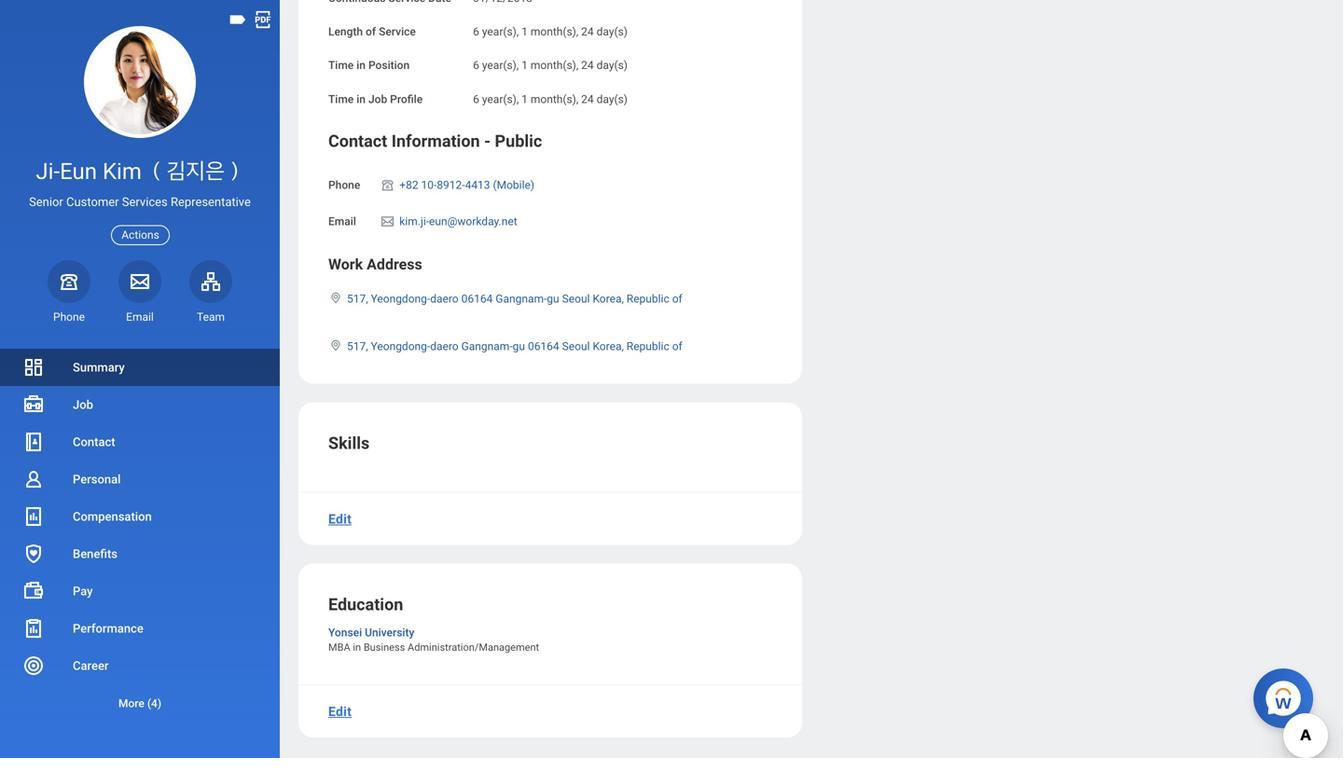 Task type: locate. For each thing, give the bounding box(es) containing it.
0 vertical spatial location image
[[329, 292, 343, 305]]

0 vertical spatial year(s),
[[482, 25, 519, 38]]

day(s) up the "time in position" element
[[597, 25, 628, 38]]

mail image inside contact information - public group
[[379, 214, 396, 229]]

job left profile
[[369, 93, 387, 106]]

2 517, from the top
[[347, 340, 368, 353]]

0 vertical spatial korea,
[[593, 293, 624, 306]]

education
[[329, 596, 403, 615]]

year(s),
[[482, 25, 519, 38], [482, 59, 519, 72], [482, 93, 519, 106]]

tag image
[[228, 9, 248, 30]]

summary link
[[0, 349, 280, 386]]

pay
[[73, 585, 93, 599]]

1 republic from the top
[[627, 293, 670, 306]]

in left 'position'
[[357, 59, 366, 72]]

24 down the "time in position" element
[[582, 93, 594, 106]]

1 korea, from the top
[[593, 293, 624, 306]]

1 vertical spatial seoul
[[562, 340, 590, 353]]

2 yeongdong- from the top
[[371, 340, 430, 353]]

2 korea, from the top
[[593, 340, 624, 353]]

phone
[[329, 179, 361, 192], [53, 311, 85, 324]]

list
[[0, 349, 280, 722]]

0 vertical spatial seoul
[[562, 293, 590, 306]]

1 day(s) from the top
[[597, 25, 628, 38]]

6 year(s), 1 month(s), 24 day(s) up the "time in position" element
[[473, 25, 628, 38]]

24
[[582, 25, 594, 38], [582, 59, 594, 72], [582, 93, 594, 106]]

3 year(s), from the top
[[482, 93, 519, 106]]

month(s), for length of service
[[531, 25, 579, 38]]

3 1 from the top
[[522, 93, 528, 106]]

service
[[379, 25, 416, 38]]

1 up public
[[522, 93, 528, 106]]

time down length
[[329, 59, 354, 72]]

month(s), inside "time in job profile" element
[[531, 93, 579, 106]]

1 vertical spatial 517,
[[347, 340, 368, 353]]

0 vertical spatial 6
[[473, 25, 480, 38]]

2 vertical spatial in
[[353, 642, 361, 654]]

daero down kim.ji-eun@workday.net
[[430, 293, 459, 306]]

1 daero from the top
[[430, 293, 459, 306]]

gangnam- inside 517, yeongdong-daero gangnam-gu 06164 seoul korea, republic of link
[[462, 340, 513, 353]]

6 year(s), 1 month(s), 24 day(s) down the "time in position" element
[[473, 93, 628, 106]]

mba in business administration/management
[[329, 642, 540, 654]]

0 vertical spatial 24
[[582, 25, 594, 38]]

2 vertical spatial 6
[[473, 93, 480, 106]]

senior
[[29, 195, 63, 209]]

length
[[329, 25, 363, 38]]

0 horizontal spatial email
[[126, 311, 154, 324]]

work address
[[329, 256, 423, 274]]

0 horizontal spatial gu
[[513, 340, 525, 353]]

1 vertical spatial location image
[[329, 339, 343, 352]]

1 24 from the top
[[582, 25, 594, 38]]

list containing summary
[[0, 349, 280, 722]]

1 edit from the top
[[329, 512, 352, 527]]

kim.ji-eun@workday.net link
[[400, 211, 518, 228]]

time
[[329, 59, 354, 72], [329, 93, 354, 106]]

4413
[[465, 179, 490, 192]]

in right mba on the bottom left
[[353, 642, 361, 654]]

1 vertical spatial gangnam-
[[462, 340, 513, 353]]

1 6 from the top
[[473, 25, 480, 38]]

contact
[[329, 131, 388, 151], [73, 435, 115, 449]]

year(s), up - at the left top of page
[[482, 93, 519, 106]]

1 horizontal spatial gu
[[547, 293, 560, 306]]

2 vertical spatial 1
[[522, 93, 528, 106]]

year(s), for time in position
[[482, 59, 519, 72]]

phone left phone icon
[[329, 179, 361, 192]]

edit button
[[321, 501, 359, 538], [321, 694, 359, 731]]

2 6 year(s), 1 month(s), 24 day(s) from the top
[[473, 59, 628, 72]]

0 vertical spatial 1
[[522, 25, 528, 38]]

1 seoul from the top
[[562, 293, 590, 306]]

skills
[[329, 434, 370, 454]]

yonsei
[[329, 627, 362, 640]]

10-
[[421, 179, 437, 192]]

1 vertical spatial 06164
[[528, 340, 560, 353]]

2 time from the top
[[329, 93, 354, 106]]

1 for time in job profile
[[522, 93, 528, 106]]

eun
[[60, 158, 97, 185]]

8912-
[[437, 179, 465, 192]]

24 up the "time in position" element
[[582, 25, 594, 38]]

more (4) button
[[0, 685, 280, 722]]

1 vertical spatial edit
[[329, 705, 352, 720]]

view team image
[[200, 270, 222, 293]]

customer
[[66, 195, 119, 209]]

contact link
[[0, 424, 280, 461]]

time down time in position
[[329, 93, 354, 106]]

24 inside length of service element
[[582, 25, 594, 38]]

0 vertical spatial yeongdong-
[[371, 293, 430, 306]]

yeongdong-
[[371, 293, 430, 306], [371, 340, 430, 353]]

contact information - public group
[[329, 130, 773, 354]]

1 time from the top
[[329, 59, 354, 72]]

1 vertical spatial daero
[[430, 340, 459, 353]]

workday assistant region
[[1254, 662, 1322, 729]]

1 inside "time in job profile" element
[[522, 93, 528, 106]]

0 vertical spatial day(s)
[[597, 25, 628, 38]]

year(s), inside length of service element
[[482, 25, 519, 38]]

representative
[[171, 195, 251, 209]]

mba
[[329, 642, 351, 654]]

24 up "time in job profile" element
[[582, 59, 594, 72]]

24 inside the "time in position" element
[[582, 59, 594, 72]]

job
[[369, 93, 387, 106], [73, 398, 93, 412]]

1 vertical spatial yeongdong-
[[371, 340, 430, 353]]

1 vertical spatial gu
[[513, 340, 525, 353]]

edit
[[329, 512, 352, 527], [329, 705, 352, 720]]

0 vertical spatial contact
[[329, 131, 388, 151]]

of
[[366, 25, 376, 38], [673, 293, 683, 306], [673, 340, 683, 353]]

in
[[357, 59, 366, 72], [357, 93, 366, 106], [353, 642, 361, 654]]

0 vertical spatial daero
[[430, 293, 459, 306]]

email up summary link
[[126, 311, 154, 324]]

1 yeongdong- from the top
[[371, 293, 430, 306]]

team link
[[189, 260, 232, 325]]

republic for 517, yeongdong-daero gangnam-gu 06164 seoul korea, republic of
[[627, 340, 670, 353]]

day(s) inside the "time in position" element
[[597, 59, 628, 72]]

job down summary
[[73, 398, 93, 412]]

1 month(s), from the top
[[531, 25, 579, 38]]

phone ji-eun kim （김지은） element
[[48, 310, 91, 325]]

2 24 from the top
[[582, 59, 594, 72]]

continuous service date element
[[473, 0, 533, 6]]

1 year(s), from the top
[[482, 25, 519, 38]]

1 horizontal spatial phone
[[329, 179, 361, 192]]

517, yeongdong-daero gangnam-gu 06164 seoul korea, republic of
[[347, 340, 683, 353]]

daero
[[430, 293, 459, 306], [430, 340, 459, 353]]

eun@workday.net
[[429, 215, 518, 228]]

year(s), inside the "time in position" element
[[482, 59, 519, 72]]

517,
[[347, 293, 368, 306], [347, 340, 368, 353]]

1 horizontal spatial 06164
[[528, 340, 560, 353]]

-
[[484, 131, 491, 151]]

2 year(s), from the top
[[482, 59, 519, 72]]

time in position
[[329, 59, 410, 72]]

0 vertical spatial 6 year(s), 1 month(s), 24 day(s)
[[473, 25, 628, 38]]

business
[[364, 642, 405, 654]]

6 inside length of service element
[[473, 25, 480, 38]]

benefits
[[73, 547, 118, 561]]

1 up "time in job profile" element
[[522, 59, 528, 72]]

1 location image from the top
[[329, 292, 343, 305]]

day(s) for time in position
[[597, 59, 628, 72]]

career link
[[0, 648, 280, 685]]

2 republic from the top
[[627, 340, 670, 353]]

team
[[197, 311, 225, 324]]

1 down the continuous service date element
[[522, 25, 528, 38]]

1 vertical spatial mail image
[[129, 270, 151, 293]]

+82 10-8912-4413 (mobile) link
[[400, 175, 535, 192]]

seoul down 517, yeongdong-daero 06164 gangnam-gu seoul korea, republic of
[[562, 340, 590, 353]]

24 inside "time in job profile" element
[[582, 93, 594, 106]]

0 horizontal spatial mail image
[[129, 270, 151, 293]]

pay image
[[22, 581, 45, 603]]

1 vertical spatial 6 year(s), 1 month(s), 24 day(s)
[[473, 59, 628, 72]]

0 vertical spatial edit
[[329, 512, 352, 527]]

phone image
[[379, 178, 396, 193]]

1 1 from the top
[[522, 25, 528, 38]]

6 year(s), 1 month(s), 24 day(s) for time in job profile
[[473, 93, 628, 106]]

2 location image from the top
[[329, 339, 343, 352]]

2 vertical spatial 6 year(s), 1 month(s), 24 day(s)
[[473, 93, 628, 106]]

3 24 from the top
[[582, 93, 594, 106]]

summary image
[[22, 357, 45, 379]]

2 vertical spatial of
[[673, 340, 683, 353]]

1 vertical spatial job
[[73, 398, 93, 412]]

mail image inside 'popup button'
[[129, 270, 151, 293]]

gangnam- down 517, yeongdong-daero 06164 gangnam-gu seoul korea, republic of
[[462, 340, 513, 353]]

1 vertical spatial 24
[[582, 59, 594, 72]]

month(s), up the "time in position" element
[[531, 25, 579, 38]]

1 horizontal spatial contact
[[329, 131, 388, 151]]

location image for 517, yeongdong-daero 06164 gangnam-gu seoul korea, republic of
[[329, 292, 343, 305]]

email
[[329, 215, 356, 228], [126, 311, 154, 324]]

edit down mba on the bottom left
[[329, 705, 352, 720]]

0 vertical spatial gu
[[547, 293, 560, 306]]

517, yeongdong-daero gangnam-gu 06164 seoul korea, republic of link
[[347, 337, 683, 353]]

email up work
[[329, 215, 356, 228]]

0 vertical spatial edit button
[[321, 501, 359, 538]]

phone image
[[56, 270, 82, 293]]

work
[[329, 256, 363, 274]]

gu up 517, yeongdong-daero gangnam-gu 06164 seoul korea, republic of link
[[547, 293, 560, 306]]

gu
[[547, 293, 560, 306], [513, 340, 525, 353]]

6 year(s), 1 month(s), 24 day(s)
[[473, 25, 628, 38], [473, 59, 628, 72], [473, 93, 628, 106]]

6 for time in position
[[473, 59, 480, 72]]

gu inside 517, yeongdong-daero gangnam-gu 06164 seoul korea, republic of link
[[513, 340, 525, 353]]

1 horizontal spatial mail image
[[379, 214, 396, 229]]

0 vertical spatial 06164
[[462, 293, 493, 306]]

korea, for gu
[[593, 293, 624, 306]]

position
[[369, 59, 410, 72]]

contact up the 'personal'
[[73, 435, 115, 449]]

6 inside "time in job profile" element
[[473, 93, 480, 106]]

month(s), down the "time in position" element
[[531, 93, 579, 106]]

year(s), inside "time in job profile" element
[[482, 93, 519, 106]]

2 seoul from the top
[[562, 340, 590, 353]]

month(s), inside length of service element
[[531, 25, 579, 38]]

2 daero from the top
[[430, 340, 459, 353]]

06164
[[462, 293, 493, 306], [528, 340, 560, 353]]

email inside contact information - public group
[[329, 215, 356, 228]]

day(s) up "time in job profile" element
[[597, 59, 628, 72]]

6 for time in job profile
[[473, 93, 480, 106]]

contact for contact information - public
[[329, 131, 388, 151]]

0 vertical spatial in
[[357, 59, 366, 72]]

2 vertical spatial 24
[[582, 93, 594, 106]]

gangnam-
[[496, 293, 547, 306], [462, 340, 513, 353]]

1 for time in position
[[522, 59, 528, 72]]

1 517, from the top
[[347, 293, 368, 306]]

edit down skills
[[329, 512, 352, 527]]

year(s), for length of service
[[482, 25, 519, 38]]

edit button down skills
[[321, 501, 359, 538]]

2 vertical spatial month(s),
[[531, 93, 579, 106]]

daero down 517, yeongdong-daero 06164 gangnam-gu seoul korea, republic of
[[430, 340, 459, 353]]

month(s), up "time in job profile" element
[[531, 59, 579, 72]]

seoul
[[562, 293, 590, 306], [562, 340, 590, 353]]

0 horizontal spatial job
[[73, 398, 93, 412]]

yeongdong- for 517, yeongdong-daero gangnam-gu 06164 seoul korea, republic of
[[371, 340, 430, 353]]

benefits image
[[22, 543, 45, 566]]

1 vertical spatial in
[[357, 93, 366, 106]]

2 edit from the top
[[329, 705, 352, 720]]

2 1 from the top
[[522, 59, 528, 72]]

3 day(s) from the top
[[597, 93, 628, 106]]

job image
[[22, 394, 45, 416]]

day(s) down the "time in position" element
[[597, 93, 628, 106]]

2 6 from the top
[[473, 59, 480, 72]]

senior customer services representative
[[29, 195, 251, 209]]

day(s) inside length of service element
[[597, 25, 628, 38]]

month(s), inside the "time in position" element
[[531, 59, 579, 72]]

phone down phone image
[[53, 311, 85, 324]]

6 inside the "time in position" element
[[473, 59, 480, 72]]

korea,
[[593, 293, 624, 306], [593, 340, 624, 353]]

1 horizontal spatial email
[[329, 215, 356, 228]]

1 vertical spatial year(s),
[[482, 59, 519, 72]]

korea, for 06164
[[593, 340, 624, 353]]

2 edit button from the top
[[321, 694, 359, 731]]

1 vertical spatial day(s)
[[597, 59, 628, 72]]

0 vertical spatial time
[[329, 59, 354, 72]]

gangnam- up 517, yeongdong-daero gangnam-gu 06164 seoul korea, republic of link
[[496, 293, 547, 306]]

1 horizontal spatial job
[[369, 93, 387, 106]]

edit button down mba on the bottom left
[[321, 694, 359, 731]]

0 horizontal spatial contact
[[73, 435, 115, 449]]

0 horizontal spatial phone
[[53, 311, 85, 324]]

1 vertical spatial korea,
[[593, 340, 624, 353]]

+82
[[400, 179, 419, 192]]

seoul up 517, yeongdong-daero gangnam-gu 06164 seoul korea, republic of link
[[562, 293, 590, 306]]

email inside 'popup button'
[[126, 311, 154, 324]]

2 vertical spatial year(s),
[[482, 93, 519, 106]]

gangnam- inside "517, yeongdong-daero 06164 gangnam-gu seoul korea, republic of" link
[[496, 293, 547, 306]]

day(s)
[[597, 25, 628, 38], [597, 59, 628, 72], [597, 93, 628, 106]]

1 vertical spatial of
[[673, 293, 683, 306]]

phone inside phone ji-eun kim （김지은） element
[[53, 311, 85, 324]]

mail image up email ji-eun kim （김지은） element
[[129, 270, 151, 293]]

0 vertical spatial email
[[329, 215, 356, 228]]

1 vertical spatial edit button
[[321, 694, 359, 731]]

1 vertical spatial republic
[[627, 340, 670, 353]]

year(s), for time in job profile
[[482, 93, 519, 106]]

contact inside group
[[329, 131, 388, 151]]

0 vertical spatial month(s),
[[531, 25, 579, 38]]

1 inside length of service element
[[522, 25, 528, 38]]

republic
[[627, 293, 670, 306], [627, 340, 670, 353]]

2 day(s) from the top
[[597, 59, 628, 72]]

1 vertical spatial 1
[[522, 59, 528, 72]]

3 6 from the top
[[473, 93, 480, 106]]

2 month(s), from the top
[[531, 59, 579, 72]]

contact information - public
[[329, 131, 543, 151]]

0 vertical spatial gangnam-
[[496, 293, 547, 306]]

1 vertical spatial 6
[[473, 59, 480, 72]]

1 vertical spatial phone
[[53, 311, 85, 324]]

06164 up 517, yeongdong-daero gangnam-gu 06164 seoul korea, republic of link
[[462, 293, 493, 306]]

time in position element
[[473, 48, 628, 73]]

location image
[[329, 292, 343, 305], [329, 339, 343, 352]]

university
[[365, 627, 415, 640]]

view printable version (pdf) image
[[253, 9, 273, 30]]

1 vertical spatial email
[[126, 311, 154, 324]]

year(s), up "time in job profile" element
[[482, 59, 519, 72]]

summary
[[73, 361, 125, 375]]

contact inside 'navigation pane' region
[[73, 435, 115, 449]]

3 month(s), from the top
[[531, 93, 579, 106]]

2 vertical spatial day(s)
[[597, 93, 628, 106]]

1 vertical spatial month(s),
[[531, 59, 579, 72]]

1 6 year(s), 1 month(s), 24 day(s) from the top
[[473, 25, 628, 38]]

0 vertical spatial job
[[369, 93, 387, 106]]

1 vertical spatial contact
[[73, 435, 115, 449]]

6 year(s), 1 month(s), 24 day(s) up "time in job profile" element
[[473, 59, 628, 72]]

contact information - public button
[[329, 131, 543, 151]]

personal link
[[0, 461, 280, 498]]

mail image left 'kim.ji-'
[[379, 214, 396, 229]]

0 vertical spatial republic
[[627, 293, 670, 306]]

email button
[[119, 260, 161, 325]]

in down time in position
[[357, 93, 366, 106]]

0 vertical spatial mail image
[[379, 214, 396, 229]]

phone button
[[48, 260, 91, 325]]

3 6 year(s), 1 month(s), 24 day(s) from the top
[[473, 93, 628, 106]]

1 vertical spatial time
[[329, 93, 354, 106]]

mail image
[[379, 214, 396, 229], [129, 270, 151, 293]]

1 inside the "time in position" element
[[522, 59, 528, 72]]

personal image
[[22, 469, 45, 491]]

navigation pane region
[[0, 0, 280, 759]]

06164 down 517, yeongdong-daero 06164 gangnam-gu seoul korea, republic of
[[528, 340, 560, 353]]

year(s), down the continuous service date element
[[482, 25, 519, 38]]

contact down time in job profile
[[329, 131, 388, 151]]

personal
[[73, 473, 121, 487]]

gu down 517, yeongdong-daero 06164 gangnam-gu seoul korea, republic of
[[513, 340, 525, 353]]

day(s) inside "time in job profile" element
[[597, 93, 628, 106]]

0 vertical spatial phone
[[329, 179, 361, 192]]

day(s) for length of service
[[597, 25, 628, 38]]

month(s),
[[531, 25, 579, 38], [531, 59, 579, 72], [531, 93, 579, 106]]

0 vertical spatial 517,
[[347, 293, 368, 306]]

517, yeongdong-daero 06164 gangnam-gu seoul korea, republic of link
[[347, 289, 683, 306]]



Task type: describe. For each thing, give the bounding box(es) containing it.
benefits link
[[0, 536, 280, 573]]

contact for contact
[[73, 435, 115, 449]]

phone inside contact information - public group
[[329, 179, 361, 192]]

(mobile)
[[493, 179, 535, 192]]

career
[[73, 659, 109, 673]]

24 for length of service
[[582, 25, 594, 38]]

seoul for gu
[[562, 293, 590, 306]]

ji-
[[36, 158, 60, 185]]

in for position
[[357, 59, 366, 72]]

(4)
[[147, 698, 162, 711]]

team ji-eun kim （김지은） element
[[189, 310, 232, 325]]

daero for 06164
[[430, 293, 459, 306]]

+82 10-8912-4413 (mobile)
[[400, 179, 535, 192]]

contact image
[[22, 431, 45, 454]]

compensation link
[[0, 498, 280, 536]]

public
[[495, 131, 543, 151]]

yonsei university link
[[329, 623, 415, 640]]

compensation image
[[22, 506, 45, 528]]

24 for time in position
[[582, 59, 594, 72]]

kim.ji-eun@workday.net
[[400, 215, 518, 228]]

more (4)
[[118, 698, 162, 711]]

time for time in job profile
[[329, 93, 354, 106]]

length of service element
[[473, 14, 628, 39]]

address
[[367, 256, 423, 274]]

24 for time in job profile
[[582, 93, 594, 106]]

1 for length of service
[[522, 25, 528, 38]]

517, for 517, yeongdong-daero gangnam-gu 06164 seoul korea, republic of
[[347, 340, 368, 353]]

administration/management
[[408, 642, 540, 654]]

time in job profile
[[329, 93, 423, 106]]

time for time in position
[[329, 59, 354, 72]]

ji-eun kim （김지은）
[[36, 158, 244, 185]]

of for 517, yeongdong-daero gangnam-gu 06164 seoul korea, republic of
[[673, 340, 683, 353]]

profile
[[390, 93, 423, 106]]

month(s), for time in job profile
[[531, 93, 579, 106]]

kim.ji-
[[400, 215, 429, 228]]

republic for 517, yeongdong-daero 06164 gangnam-gu seoul korea, republic of
[[627, 293, 670, 306]]

in for business
[[353, 642, 361, 654]]

job inside 'list'
[[73, 398, 93, 412]]

seoul for 06164
[[562, 340, 590, 353]]

yonsei university
[[329, 627, 415, 640]]

compensation
[[73, 510, 152, 524]]

career image
[[22, 655, 45, 678]]

performance link
[[0, 610, 280, 648]]

daero for gangnam-
[[430, 340, 459, 353]]

6 year(s), 1 month(s), 24 day(s) for length of service
[[473, 25, 628, 38]]

actions button
[[111, 225, 170, 245]]

information
[[392, 131, 480, 151]]

job link
[[0, 386, 280, 424]]

month(s), for time in position
[[531, 59, 579, 72]]

services
[[122, 195, 168, 209]]

6 year(s), 1 month(s), 24 day(s) for time in position
[[473, 59, 628, 72]]

performance
[[73, 622, 144, 636]]

day(s) for time in job profile
[[597, 93, 628, 106]]

in for job
[[357, 93, 366, 106]]

gu inside "517, yeongdong-daero 06164 gangnam-gu seoul korea, republic of" link
[[547, 293, 560, 306]]

length of service
[[329, 25, 416, 38]]

yeongdong- for 517, yeongdong-daero 06164 gangnam-gu seoul korea, republic of
[[371, 293, 430, 306]]

pay link
[[0, 573, 280, 610]]

location image for 517, yeongdong-daero gangnam-gu 06164 seoul korea, republic of
[[329, 339, 343, 352]]

edit for second 'edit' button from the top of the page
[[329, 705, 352, 720]]

6 for length of service
[[473, 25, 480, 38]]

0 vertical spatial of
[[366, 25, 376, 38]]

517, yeongdong-daero 06164 gangnam-gu seoul korea, republic of
[[347, 293, 683, 306]]

1 edit button from the top
[[321, 501, 359, 538]]

email ji-eun kim （김지은） element
[[119, 310, 161, 325]]

more (4) button
[[0, 693, 280, 715]]

more
[[118, 698, 145, 711]]

517, for 517, yeongdong-daero 06164 gangnam-gu seoul korea, republic of
[[347, 293, 368, 306]]

time in job profile element
[[473, 81, 628, 107]]

0 horizontal spatial 06164
[[462, 293, 493, 306]]

edit for 1st 'edit' button from the top
[[329, 512, 352, 527]]

actions
[[122, 229, 159, 242]]

kim
[[103, 158, 142, 185]]

performance image
[[22, 618, 45, 640]]

of for 517, yeongdong-daero 06164 gangnam-gu seoul korea, republic of
[[673, 293, 683, 306]]

（김지은）
[[147, 158, 244, 185]]



Task type: vqa. For each thing, say whether or not it's contained in the screenshot.
Full
no



